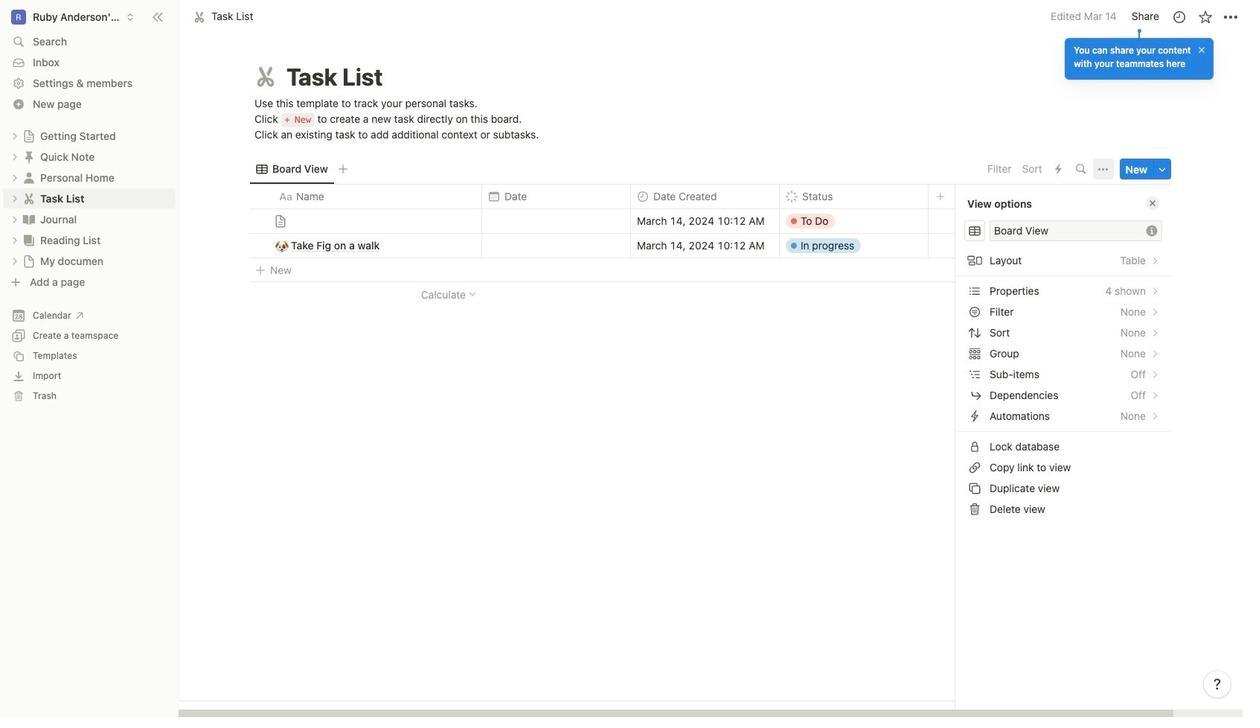 Task type: locate. For each thing, give the bounding box(es) containing it.
0 vertical spatial open image
[[10, 194, 19, 203]]

1 vertical spatial open image
[[10, 236, 19, 245]]

4 open image from the top
[[10, 215, 19, 224]]

tab list
[[250, 154, 984, 184]]

open image
[[10, 131, 19, 140], [10, 152, 19, 161], [10, 173, 19, 182], [10, 215, 19, 224], [10, 257, 19, 265]]

1 open image from the top
[[10, 131, 19, 140]]

change page icon image
[[252, 63, 279, 90], [22, 129, 36, 143], [22, 149, 36, 164], [22, 170, 36, 185], [22, 191, 36, 206], [22, 212, 36, 227], [22, 233, 36, 248], [22, 254, 36, 268]]

updates image
[[1172, 9, 1187, 24]]

open image
[[10, 194, 19, 203], [10, 236, 19, 245]]

2 open image from the top
[[10, 152, 19, 161]]

tab
[[250, 159, 334, 180]]

close sidebar image
[[152, 11, 164, 23]]



Task type: describe. For each thing, give the bounding box(es) containing it.
5 open image from the top
[[10, 257, 19, 265]]

3 open image from the top
[[10, 173, 19, 182]]

create and view automations image
[[1056, 164, 1063, 175]]

favorite image
[[1198, 9, 1213, 24]]

View name text field
[[995, 224, 1141, 239]]

2 open image from the top
[[10, 236, 19, 245]]

1 open image from the top
[[10, 194, 19, 203]]

🐶 image
[[275, 237, 289, 254]]



Task type: vqa. For each thing, say whether or not it's contained in the screenshot.
Updates image
yes



